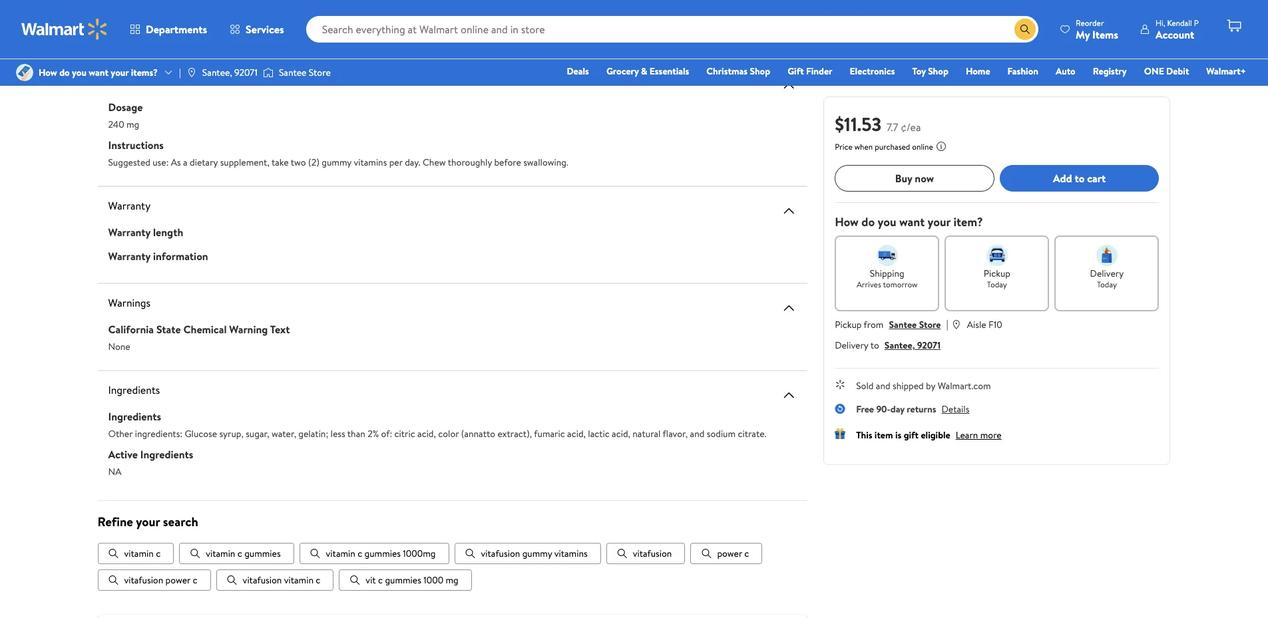 Task type: locate. For each thing, give the bounding box(es) containing it.
you
[[72, 66, 87, 79], [878, 214, 897, 230]]

c inside vitamin c gummies button
[[238, 547, 242, 561]]

shop
[[750, 65, 771, 78], [929, 65, 949, 78]]

gift finder link
[[782, 64, 839, 79]]

your left the items?
[[111, 66, 129, 79]]

cart contains 0 items total amount $0.00 image
[[1227, 18, 1243, 34]]

grocery & essentials link
[[601, 64, 696, 79]]

chew
[[423, 156, 446, 169]]

 image
[[263, 66, 274, 79], [186, 67, 197, 78]]

2 today from the left
[[1098, 279, 1118, 290]]

1 horizontal spatial shop
[[929, 65, 949, 78]]

c inside vitamin c button
[[156, 547, 161, 561]]

santee
[[279, 66, 307, 79], [889, 318, 917, 332]]

0 vertical spatial power
[[718, 547, 743, 561]]

pickup for pickup from santee store |
[[835, 318, 862, 332]]

c for vitamin c gummies 1000mg
[[358, 547, 362, 561]]

1 horizontal spatial gummy
[[523, 547, 552, 561]]

c for vitamin c
[[156, 547, 161, 561]]

1 vertical spatial to
[[871, 339, 880, 352]]

hi,
[[1156, 17, 1166, 28]]

is
[[896, 429, 902, 442]]

1 vertical spatial how
[[835, 214, 859, 230]]

sold
[[857, 380, 874, 393]]

0 vertical spatial pickup
[[984, 267, 1011, 280]]

christmas shop link
[[701, 64, 777, 79]]

 image down support
[[186, 67, 197, 78]]

1 horizontal spatial do
[[862, 214, 875, 230]]

store up santee, 92071 button
[[920, 318, 941, 332]]

warranty up warranty length
[[108, 198, 151, 213]]

1 horizontal spatial power
[[718, 547, 743, 561]]

1 horizontal spatial santee,
[[885, 339, 915, 352]]

power c list item
[[691, 543, 763, 565]]

2 horizontal spatial your
[[928, 214, 951, 230]]

vitamin for vitamin c gummies 1000mg
[[326, 547, 356, 561]]

day
[[891, 403, 905, 416]]

learn more button
[[956, 429, 1002, 442]]

warnings image
[[781, 300, 797, 316]]

vitamin inside vitafusion vitamin c button
[[284, 574, 314, 587]]

0 vertical spatial and
[[876, 380, 891, 393]]

0 horizontal spatial how
[[39, 66, 57, 79]]

to down from at the bottom
[[871, 339, 880, 352]]

0 horizontal spatial shop
[[750, 65, 771, 78]]

kendall
[[1168, 17, 1193, 28]]

santee up santee, 92071 button
[[889, 318, 917, 332]]

1 vertical spatial do
[[862, 214, 875, 230]]

mg right 1000
[[446, 574, 459, 587]]

gifting made easy image
[[835, 429, 846, 440]]

warranty image
[[781, 203, 797, 219]]

1 vertical spatial santee
[[889, 318, 917, 332]]

from
[[864, 318, 884, 332]]

1 horizontal spatial  image
[[263, 66, 274, 79]]

of:
[[381, 427, 392, 441]]

by
[[927, 380, 936, 393]]

vitamin c gummies
[[206, 547, 281, 561]]

0 vertical spatial to
[[1075, 171, 1085, 186]]

vitamin for vitamin c
[[124, 547, 154, 561]]

vitafusion list item
[[607, 543, 686, 565]]

vitafusion button
[[607, 543, 686, 565]]

vitafusion gummy vitamins
[[481, 547, 588, 561]]

1 vertical spatial ingredients
[[108, 409, 161, 424]]

warranty up 'warranty information' on the top
[[108, 225, 151, 239]]

arrives
[[857, 279, 882, 290]]

santee, down support
[[202, 66, 232, 79]]

intent image for pickup image
[[987, 245, 1008, 266]]

want
[[89, 66, 109, 79], [900, 214, 925, 230]]

vitamin inside vitamin c gummies button
[[206, 547, 235, 561]]

1 warranty from the top
[[108, 198, 151, 213]]

1 shop from the left
[[750, 65, 771, 78]]

0 horizontal spatial pickup
[[835, 318, 862, 332]]

 image left santee store
[[263, 66, 274, 79]]

ingredients for ingredients
[[108, 383, 160, 397]]

buy
[[896, 171, 913, 186]]

item?
[[954, 214, 984, 230]]

92071 down services popup button
[[235, 66, 258, 79]]

mg
[[127, 118, 139, 131], [446, 574, 459, 587]]

0 vertical spatial gummy
[[322, 156, 352, 169]]

1 horizontal spatial acid,
[[568, 427, 586, 441]]

0 horizontal spatial your
[[111, 66, 129, 79]]

| left aisle
[[947, 317, 949, 332]]

2 warranty from the top
[[108, 225, 151, 239]]

0 horizontal spatial santee,
[[202, 66, 232, 79]]

your left item?
[[928, 214, 951, 230]]

0 horizontal spatial santee
[[279, 66, 307, 79]]

delivery down intent image for delivery
[[1091, 267, 1124, 280]]

santee down services
[[279, 66, 307, 79]]

0 horizontal spatial to
[[871, 339, 880, 352]]

today down intent image for delivery
[[1098, 279, 1118, 290]]

0 horizontal spatial delivery
[[835, 339, 869, 352]]

power
[[718, 547, 743, 561], [166, 574, 191, 587]]

store
[[309, 66, 331, 79], [920, 318, 941, 332]]

fashion
[[1008, 65, 1039, 78]]

¢/ea
[[901, 120, 921, 135]]

to inside button
[[1075, 171, 1085, 186]]

today down intent image for pickup
[[988, 279, 1008, 290]]

chemical
[[184, 322, 227, 337]]

0 vertical spatial santee
[[279, 66, 307, 79]]

warranty for warranty information
[[108, 249, 151, 263]]

pickup left from at the bottom
[[835, 318, 862, 332]]

gummies up vitafusion vitamin c button
[[245, 547, 281, 561]]

0 horizontal spatial vitamins
[[354, 156, 387, 169]]

1 horizontal spatial how
[[835, 214, 859, 230]]

0 vertical spatial ingredients
[[108, 383, 160, 397]]

2 shop from the left
[[929, 65, 949, 78]]

dosage
[[108, 100, 143, 114]]

vitafusion for vitafusion
[[633, 547, 672, 561]]

1 vertical spatial |
[[947, 317, 949, 332]]

1 vertical spatial store
[[920, 318, 941, 332]]

power c
[[718, 547, 750, 561]]

want down buy now button
[[900, 214, 925, 230]]

search icon image
[[1020, 24, 1031, 35]]

3 warranty from the top
[[108, 249, 151, 263]]

do
[[59, 66, 70, 79], [862, 214, 875, 230]]

day.
[[405, 156, 421, 169]]

1 vertical spatial you
[[878, 214, 897, 230]]

one debit link
[[1139, 64, 1196, 79]]

92071
[[235, 66, 258, 79], [918, 339, 941, 352]]

0 horizontal spatial mg
[[127, 118, 139, 131]]

none
[[108, 340, 130, 353]]

this
[[857, 429, 873, 442]]

to for add
[[1075, 171, 1085, 186]]

 image
[[16, 64, 33, 81]]

1 vertical spatial power
[[166, 574, 191, 587]]

do down walmart 'image'
[[59, 66, 70, 79]]

0 vertical spatial delivery
[[1091, 267, 1124, 280]]

0 horizontal spatial gummy
[[322, 156, 352, 169]]

1 horizontal spatial store
[[920, 318, 941, 332]]

1 vertical spatial your
[[928, 214, 951, 230]]

1 vertical spatial delivery
[[835, 339, 869, 352]]

0 horizontal spatial acid,
[[418, 427, 436, 441]]

c inside power c button
[[745, 547, 750, 561]]

1 vertical spatial vitamins
[[555, 547, 588, 561]]

0 vertical spatial want
[[89, 66, 109, 79]]

0 vertical spatial vitamins
[[354, 156, 387, 169]]

vitamin inside vitamin c gummies 1000mg button
[[326, 547, 356, 561]]

warranty down warranty length
[[108, 249, 151, 263]]

ingredients down none
[[108, 383, 160, 397]]

1 horizontal spatial pickup
[[984, 267, 1011, 280]]

fumaric
[[534, 427, 565, 441]]

0 vertical spatial how
[[39, 66, 57, 79]]

0 vertical spatial you
[[72, 66, 87, 79]]

1 vertical spatial 92071
[[918, 339, 941, 352]]

to
[[1075, 171, 1085, 186], [871, 339, 880, 352]]

c inside vit c gummies 1000 mg button
[[378, 574, 383, 587]]

shipped
[[893, 380, 924, 393]]

gift finder
[[788, 65, 833, 78]]

you up intent image for shipping
[[878, 214, 897, 230]]

0 vertical spatial do
[[59, 66, 70, 79]]

want for item?
[[900, 214, 925, 230]]

how
[[39, 66, 57, 79], [835, 214, 859, 230]]

0 horizontal spatial  image
[[186, 67, 197, 78]]

list containing vitamin c
[[98, 543, 808, 591]]

0 vertical spatial your
[[111, 66, 129, 79]]

services
[[246, 22, 284, 37]]

gummy
[[322, 156, 352, 169], [523, 547, 552, 561]]

eligible
[[921, 429, 951, 442]]

vitafusion power c
[[124, 574, 198, 587]]

1 horizontal spatial santee
[[889, 318, 917, 332]]

how down walmart 'image'
[[39, 66, 57, 79]]

buy now button
[[835, 165, 995, 192]]

item
[[875, 429, 894, 442]]

vitafusion vitamin c list item
[[216, 570, 334, 591]]

92071 down santee store button at the bottom right
[[918, 339, 941, 352]]

do for how do you want your items?
[[59, 66, 70, 79]]

shop for christmas shop
[[750, 65, 771, 78]]

0 horizontal spatial 92071
[[235, 66, 258, 79]]

supplement,
[[220, 156, 270, 169]]

walmart image
[[21, 19, 108, 40]]

gummy inside button
[[523, 547, 552, 561]]

sugar,
[[246, 427, 269, 441]]

delivery down from at the bottom
[[835, 339, 869, 352]]

how for how do you want your items?
[[39, 66, 57, 79]]

list
[[98, 543, 808, 591]]

0 horizontal spatial and
[[690, 427, 705, 441]]

mg right 240
[[127, 118, 139, 131]]

1 vertical spatial want
[[900, 214, 925, 230]]

1 today from the left
[[988, 279, 1008, 290]]

today inside delivery today
[[1098, 279, 1118, 290]]

this item is gift eligible learn more
[[857, 429, 1002, 442]]

warranty for warranty
[[108, 198, 151, 213]]

grocery
[[607, 65, 639, 78]]

santee, down the pickup from santee store |
[[885, 339, 915, 352]]

| right the items?
[[179, 66, 181, 79]]

gummies for vit c gummies 1000 mg
[[385, 574, 421, 587]]

and right flavor,
[[690, 427, 705, 441]]

gummies up vit
[[365, 547, 401, 561]]

pickup down intent image for pickup
[[984, 267, 1011, 280]]

1 horizontal spatial 92071
[[918, 339, 941, 352]]

1 horizontal spatial today
[[1098, 279, 1118, 290]]

sold and shipped by walmart.com
[[857, 380, 991, 393]]

2 vertical spatial your
[[136, 514, 160, 531]]

1 horizontal spatial you
[[878, 214, 897, 230]]

1 vertical spatial and
[[690, 427, 705, 441]]

your up vitamin c
[[136, 514, 160, 531]]

and
[[876, 380, 891, 393], [690, 427, 705, 441]]

c inside vitamin c gummies 1000mg button
[[358, 547, 362, 561]]

vitafusion for vitafusion vitamin c
[[243, 574, 282, 587]]

intent image for delivery image
[[1097, 245, 1118, 266]]

home
[[966, 65, 991, 78]]

use:
[[153, 156, 169, 169]]

shop right toy
[[929, 65, 949, 78]]

f10
[[989, 318, 1003, 332]]

vitamin c gummies 1000mg list item
[[299, 543, 449, 565]]

vitamin inside vitamin c button
[[124, 547, 154, 561]]

0 vertical spatial santee,
[[202, 66, 232, 79]]

ingredients for ingredients other ingredients: glucose syrup, sugar, water, gelatin; less than 2% of: citric acid, color (annatto extract), fumaric acid, lactic acid, natural flavor, and sodium citrate. active ingredients na
[[108, 409, 161, 424]]

0 vertical spatial mg
[[127, 118, 139, 131]]

vitamin c list item
[[98, 543, 174, 565]]

1 horizontal spatial to
[[1075, 171, 1085, 186]]

store up dosage 240 mg instructions suggested use: as a dietary supplement, take two (2) gummy vitamins per day. chew thoroughly before swallowing.
[[309, 66, 331, 79]]

walmart.com
[[938, 380, 991, 393]]

0 horizontal spatial you
[[72, 66, 87, 79]]

walmart+ link
[[1201, 64, 1253, 79]]

0 horizontal spatial today
[[988, 279, 1008, 290]]

1 vertical spatial mg
[[446, 574, 459, 587]]

c for vit c gummies 1000 mg
[[378, 574, 383, 587]]

vitafusion for vitafusion gummy vitamins
[[481, 547, 520, 561]]

1 horizontal spatial mg
[[446, 574, 459, 587]]

and right the sold
[[876, 380, 891, 393]]

0 vertical spatial store
[[309, 66, 331, 79]]

how right warranty "icon"
[[835, 214, 859, 230]]

do up shipping
[[862, 214, 875, 230]]

2 horizontal spatial acid,
[[612, 427, 631, 441]]

acid, left lactic at the bottom
[[568, 427, 586, 441]]

1 vertical spatial santee,
[[885, 339, 915, 352]]

gummies left 1000
[[385, 574, 421, 587]]

warning
[[229, 322, 268, 337]]

tomorrow
[[883, 279, 918, 290]]

ingredients up other
[[108, 409, 161, 424]]

want up 'dosage'
[[89, 66, 109, 79]]

c for power c
[[745, 547, 750, 561]]

today inside pickup today
[[988, 279, 1008, 290]]

0 horizontal spatial power
[[166, 574, 191, 587]]

syrup,
[[219, 427, 244, 441]]

acid, left "color"
[[418, 427, 436, 441]]

1 horizontal spatial want
[[900, 214, 925, 230]]

1 vertical spatial gummy
[[523, 547, 552, 561]]

ingredients down ingredients:
[[140, 447, 193, 462]]

add to cart button
[[1000, 165, 1160, 192]]

0 vertical spatial warranty
[[108, 198, 151, 213]]

1 horizontal spatial vitamins
[[555, 547, 588, 561]]

gift
[[904, 429, 919, 442]]

swallowing.
[[524, 156, 569, 169]]

p
[[1195, 17, 1200, 28]]

pickup inside the pickup from santee store |
[[835, 318, 862, 332]]

0 horizontal spatial |
[[179, 66, 181, 79]]

gummies for vitamin c gummies
[[245, 547, 281, 561]]

gummies inside vitamin c gummies 1000mg button
[[365, 547, 401, 561]]

$11.53
[[835, 111, 882, 137]]

you down walmart 'image'
[[72, 66, 87, 79]]

directions image
[[781, 78, 797, 94]]

1 vertical spatial warranty
[[108, 225, 151, 239]]

you for how do you want your item?
[[878, 214, 897, 230]]

delivery to santee, 92071
[[835, 339, 941, 352]]

walmart+
[[1207, 65, 1247, 78]]

as
[[171, 156, 181, 169]]

to left cart
[[1075, 171, 1085, 186]]

registry
[[1093, 65, 1127, 78]]

c inside vitafusion power c button
[[193, 574, 198, 587]]

vitafusion for vitafusion power c
[[124, 574, 163, 587]]

90-
[[877, 403, 891, 416]]

1 vertical spatial pickup
[[835, 318, 862, 332]]

2 vertical spatial warranty
[[108, 249, 151, 263]]

refine
[[98, 514, 133, 531]]

citric
[[395, 427, 415, 441]]

california
[[108, 322, 154, 337]]

items?
[[131, 66, 158, 79]]

extract),
[[498, 427, 532, 441]]

gummies inside vitamin c gummies button
[[245, 547, 281, 561]]

acid, right lactic at the bottom
[[612, 427, 631, 441]]

gummies inside vit c gummies 1000 mg button
[[385, 574, 421, 587]]

1 horizontal spatial delivery
[[1091, 267, 1124, 280]]

0 horizontal spatial want
[[89, 66, 109, 79]]

0 horizontal spatial do
[[59, 66, 70, 79]]

shop left directions icon
[[750, 65, 771, 78]]



Task type: vqa. For each thing, say whether or not it's contained in the screenshot.
Search search field
yes



Task type: describe. For each thing, give the bounding box(es) containing it.
glucose
[[185, 427, 217, 441]]

vitafusion vitamin c
[[243, 574, 321, 587]]

how for how do you want your item?
[[835, 214, 859, 230]]

vitafusion gummy vitamins button
[[455, 543, 601, 565]]

electronics link
[[844, 64, 901, 79]]

1 horizontal spatial your
[[136, 514, 160, 531]]

when
[[855, 141, 873, 153]]

toy shop
[[913, 65, 949, 78]]

 image for santee store
[[263, 66, 274, 79]]

vitamin c gummies 1000mg
[[326, 547, 436, 561]]

your for items?
[[111, 66, 129, 79]]

and inside ingredients other ingredients: glucose syrup, sugar, water, gelatin; less than 2% of: citric acid, color (annatto extract), fumaric acid, lactic acid, natural flavor, and sodium citrate. active ingredients na
[[690, 427, 705, 441]]

price when purchased online
[[835, 141, 934, 153]]

mg inside vit c gummies 1000 mg button
[[446, 574, 459, 587]]

vitafusion vitamin c button
[[216, 570, 334, 591]]

warranty for warranty length
[[108, 225, 151, 239]]

vitafusion power c list item
[[98, 570, 211, 591]]

sodium
[[707, 427, 736, 441]]

color
[[438, 427, 459, 441]]

christmas
[[707, 65, 748, 78]]

account
[[1156, 27, 1195, 42]]

warnings
[[108, 295, 151, 310]]

two
[[291, 156, 306, 169]]

2 acid, from the left
[[568, 427, 586, 441]]

search
[[163, 514, 198, 531]]

california state chemical warning text none
[[108, 322, 290, 353]]

vitafusion power c button
[[98, 570, 211, 591]]

ingredients other ingredients: glucose syrup, sugar, water, gelatin; less than 2% of: citric acid, color (annatto extract), fumaric acid, lactic acid, natural flavor, and sodium citrate. active ingredients na
[[108, 409, 767, 479]]

today for pickup
[[988, 279, 1008, 290]]

directions
[[108, 73, 156, 88]]

vitamin c gummies list item
[[179, 543, 294, 565]]

natural
[[633, 427, 661, 441]]

take
[[272, 156, 289, 169]]

water,
[[272, 427, 296, 441]]

aisle f10
[[968, 318, 1003, 332]]

how do you want your item?
[[835, 214, 984, 230]]

lactic
[[588, 427, 610, 441]]

debit
[[1167, 65, 1190, 78]]

citrate.
[[738, 427, 767, 441]]

ingredients image
[[781, 387, 797, 403]]

 image for santee, 92071
[[186, 67, 197, 78]]

how do you want your items?
[[39, 66, 158, 79]]

refine your search
[[98, 514, 198, 531]]

cart
[[1088, 171, 1106, 186]]

active
[[108, 447, 138, 462]]

0 vertical spatial 92071
[[235, 66, 258, 79]]

santee, 92071 button
[[885, 339, 941, 352]]

legal information image
[[936, 141, 947, 152]]

vit c gummies 1000 mg list item
[[339, 570, 472, 591]]

vitamin c button
[[98, 543, 174, 565]]

(annatto
[[461, 427, 496, 441]]

to for delivery
[[871, 339, 880, 352]]

Walmart Site-Wide search field
[[306, 16, 1039, 43]]

santee store button
[[889, 318, 941, 332]]

reorder
[[1076, 17, 1105, 28]]

immune
[[108, 30, 141, 44]]

c for vitamin c gummies
[[238, 547, 242, 561]]

shop for toy shop
[[929, 65, 949, 78]]

length
[[153, 225, 183, 239]]

1 horizontal spatial and
[[876, 380, 891, 393]]

2%
[[368, 427, 379, 441]]

vitamins inside button
[[555, 547, 588, 561]]

santee, 92071
[[202, 66, 258, 79]]

$11.53 7.7 ¢/ea
[[835, 111, 921, 137]]

do for how do you want your item?
[[862, 214, 875, 230]]

details
[[942, 403, 970, 416]]

deals
[[567, 65, 589, 78]]

delivery for to
[[835, 339, 869, 352]]

online
[[913, 141, 934, 153]]

vit c gummies 1000 mg
[[366, 574, 459, 587]]

pickup for pickup today
[[984, 267, 1011, 280]]

1000
[[424, 574, 444, 587]]

Search search field
[[306, 16, 1039, 43]]

system
[[143, 30, 172, 44]]

store inside the pickup from santee store |
[[920, 318, 941, 332]]

&
[[641, 65, 648, 78]]

shipping
[[870, 267, 905, 280]]

1 horizontal spatial |
[[947, 317, 949, 332]]

1 acid, from the left
[[418, 427, 436, 441]]

2 vertical spatial ingredients
[[140, 447, 193, 462]]

3 acid, from the left
[[612, 427, 631, 441]]

other
[[108, 427, 133, 441]]

0 vertical spatial |
[[179, 66, 181, 79]]

intent image for shipping image
[[877, 245, 898, 266]]

more
[[981, 429, 1002, 442]]

delivery for today
[[1091, 267, 1124, 280]]

today for delivery
[[1098, 279, 1118, 290]]

you for how do you want your items?
[[72, 66, 87, 79]]

services button
[[219, 13, 295, 45]]

health concern immune system support
[[108, 12, 207, 44]]

warranty length
[[108, 225, 183, 239]]

concern
[[142, 12, 182, 27]]

delivery today
[[1091, 267, 1124, 290]]

vitamin c gummies button
[[179, 543, 294, 565]]

grocery & essentials
[[607, 65, 690, 78]]

your for item?
[[928, 214, 951, 230]]

essentials
[[650, 65, 690, 78]]

suggested
[[108, 156, 150, 169]]

want for items?
[[89, 66, 109, 79]]

vitamin for vitamin c gummies
[[206, 547, 235, 561]]

gummies for vitamin c gummies 1000mg
[[365, 547, 401, 561]]

0 horizontal spatial store
[[309, 66, 331, 79]]

gift
[[788, 65, 804, 78]]

shipping arrives tomorrow
[[857, 267, 918, 290]]

details button
[[942, 403, 970, 416]]

dosage 240 mg instructions suggested use: as a dietary supplement, take two (2) gummy vitamins per day. chew thoroughly before swallowing.
[[108, 100, 569, 169]]

(2)
[[308, 156, 320, 169]]

240
[[108, 118, 124, 131]]

deals link
[[561, 64, 595, 79]]

c inside vitafusion vitamin c button
[[316, 574, 321, 587]]

health
[[108, 12, 139, 27]]

vitamins inside dosage 240 mg instructions suggested use: as a dietary supplement, take two (2) gummy vitamins per day. chew thoroughly before swallowing.
[[354, 156, 387, 169]]

toy shop link
[[907, 64, 955, 79]]

vitafusion gummy vitamins list item
[[455, 543, 601, 565]]

pickup from santee store |
[[835, 317, 949, 332]]

dietary
[[190, 156, 218, 169]]

santee inside the pickup from santee store |
[[889, 318, 917, 332]]

gummy inside dosage 240 mg instructions suggested use: as a dietary supplement, take two (2) gummy vitamins per day. chew thoroughly before swallowing.
[[322, 156, 352, 169]]

mg inside dosage 240 mg instructions suggested use: as a dietary supplement, take two (2) gummy vitamins per day. chew thoroughly before swallowing.
[[127, 118, 139, 131]]



